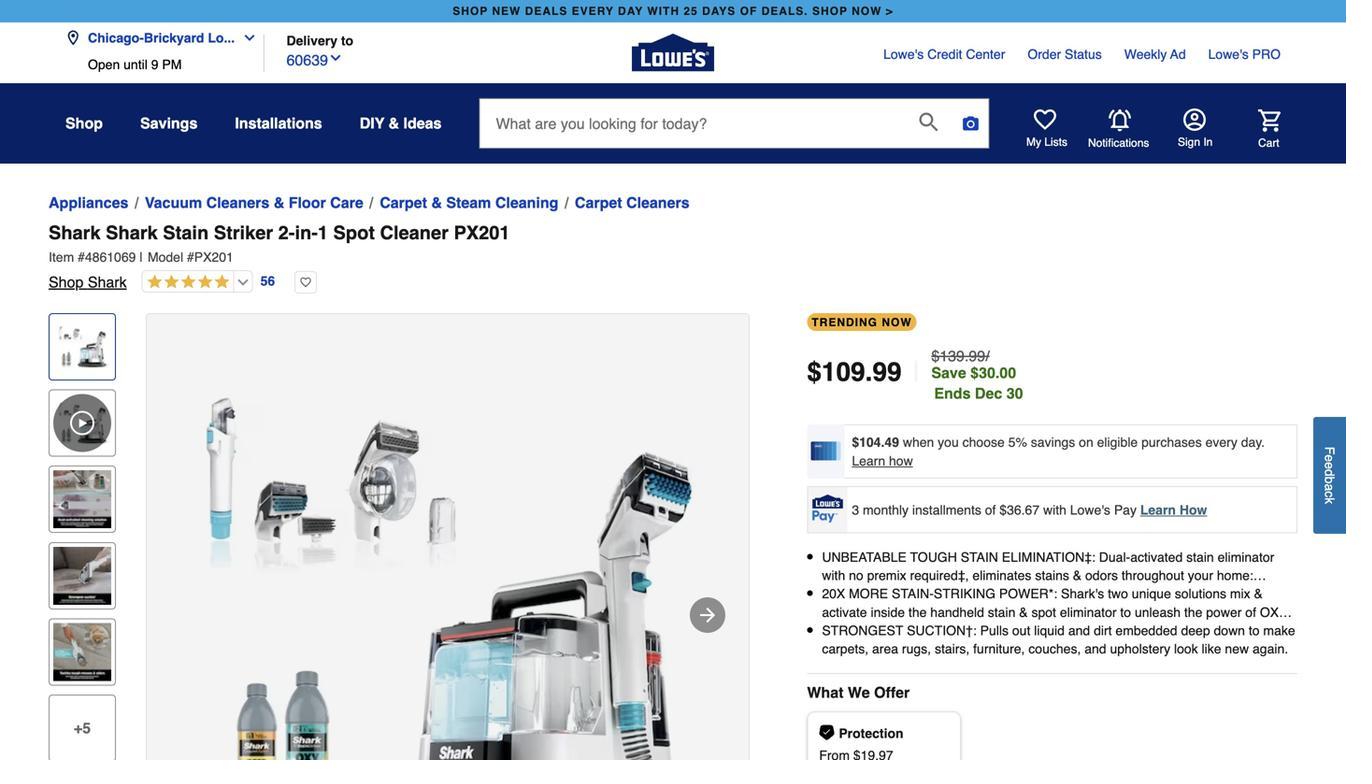 Task type: describe. For each thing, give the bounding box(es) containing it.
3 monthly installments of $36.67 with lowe's pay learn how
[[852, 502, 1208, 517]]

stain-
[[892, 587, 934, 602]]

unbeatable tough stain elimination‡: dual-activated stain eliminator with no premix required‡, eliminates stains & odors throughout your home: carpets, area rugs, couches, upholstery, cars & more!
[[822, 550, 1275, 602]]

chevron down image inside 60639 button
[[328, 51, 343, 65]]

1 vertical spatial and
[[1085, 642, 1107, 657]]

shop new deals every day with 25 days of deals. shop now >
[[453, 5, 894, 18]]

furniture,
[[974, 642, 1025, 657]]

1 shop from the left
[[453, 5, 488, 18]]

1 horizontal spatial lowe's
[[1071, 502, 1111, 517]]

to inside strongest suction†: pulls out liquid and dirt embedded deep down to make carpets, area rugs, stairs, furniture, couches, and upholstery look like new again.
[[1249, 623, 1260, 638]]

learn inside $104.49 when you choose 5% savings on eligible purchases every day. learn how
[[852, 454, 886, 469]]

109
[[822, 357, 866, 387]]

item
[[49, 250, 74, 265]]

required.
[[1176, 623, 1228, 638]]

protection
[[839, 726, 904, 741]]

stain
[[163, 222, 209, 244]]

cart button
[[1233, 109, 1281, 150]]

60639
[[287, 51, 328, 69]]

with inside unbeatable tough stain elimination‡: dual-activated stain eliminator with no premix required‡, eliminates stains & odors throughout your home: carpets, area rugs, couches, upholstery, cars & more!
[[822, 568, 846, 583]]

savings
[[140, 115, 198, 132]]

pro
[[1253, 47, 1281, 62]]

1 vertical spatial now
[[882, 316, 913, 329]]

c
[[1323, 491, 1338, 498]]

odors
[[1086, 568, 1119, 583]]

4.9 stars image
[[143, 274, 230, 291]]

trending
[[812, 316, 878, 329]]

when
[[903, 435, 935, 450]]

arrow right image
[[697, 604, 719, 627]]

every
[[572, 5, 614, 18]]

spot
[[333, 222, 375, 244]]

1 vertical spatial px201
[[194, 250, 234, 265]]

order
[[1028, 47, 1062, 62]]

delivery to
[[287, 33, 354, 48]]

chicago-brickyard lo... button
[[65, 19, 265, 57]]

& right mix
[[1255, 587, 1263, 602]]

& down "upholstery,"
[[1020, 605, 1028, 620]]

lowe's home improvement account image
[[1184, 108, 1207, 131]]

shark  #px201 - thumbnail3 image
[[53, 547, 111, 605]]

protection plan filled image
[[820, 725, 835, 740]]

camera image
[[962, 114, 981, 133]]

handheld
[[931, 605, 985, 620]]

rugs, inside unbeatable tough stain elimination‡: dual-activated stain eliminator with no premix required‡, eliminates stains & odors throughout your home: carpets, area rugs, couches, upholstery, cars & more!
[[902, 587, 932, 602]]

mix
[[1231, 587, 1251, 602]]

deep
[[1182, 623, 1211, 638]]

down
[[1214, 623, 1246, 638]]

shop for shop shark
[[49, 274, 84, 291]]

56
[[261, 274, 275, 289]]

on
[[1079, 435, 1094, 450]]

shark shark stain striker 2-in-1 spot cleaner px201 item # 4861069 | model # px201
[[49, 222, 510, 265]]

installations button
[[235, 107, 322, 140]]

of inside 20x more stain-striking power*: shark's two unique solutions mix & activate inside the handheld stain & spot eliminator to unleash the power of oxy delivering unbeatable tough stain elimination, with no premix required.
[[1246, 605, 1257, 620]]

2 e from the top
[[1323, 462, 1338, 469]]

$ 109 . 99
[[807, 357, 902, 387]]

1 vertical spatial learn
[[1141, 502, 1177, 517]]

vacuum cleaners & floor care
[[145, 194, 364, 211]]

& inside the carpet & steam cleaning link
[[431, 194, 442, 211]]

cars
[[1058, 587, 1083, 602]]

shark for shark
[[106, 222, 158, 244]]

inside
[[871, 605, 905, 620]]

shop shark
[[49, 274, 127, 291]]

Search Query text field
[[480, 99, 905, 148]]

in
[[1204, 136, 1213, 149]]

carpet for carpet cleaners
[[575, 194, 622, 211]]

required‡,
[[910, 568, 969, 583]]

0 vertical spatial now
[[852, 5, 882, 18]]

in-
[[295, 222, 318, 244]]

lowes pay logo image
[[809, 495, 847, 523]]

weekly
[[1125, 47, 1168, 62]]

center
[[966, 47, 1006, 62]]

vacuum cleaners & floor care link
[[145, 192, 364, 214]]

area inside unbeatable tough stain elimination‡: dual-activated stain eliminator with no premix required‡, eliminates stains & odors throughout your home: carpets, area rugs, couches, upholstery, cars & more!
[[873, 587, 899, 602]]

lowe's home improvement notification center image
[[1109, 109, 1132, 132]]

unbeatable
[[882, 623, 947, 638]]

eliminator inside 20x more stain-striking power*: shark's two unique solutions mix & activate inside the handheld stain & spot eliminator to unleash the power of oxy delivering unbeatable tough stain elimination, with no premix required.
[[1060, 605, 1117, 620]]

new
[[1226, 642, 1250, 657]]

& right cars at right
[[1086, 587, 1095, 602]]

k
[[1323, 498, 1338, 504]]

elimination,
[[1018, 623, 1084, 638]]

$104.49
[[852, 435, 900, 450]]

cleaners for carpet
[[627, 194, 690, 211]]

60639 button
[[287, 47, 343, 72]]

spot
[[1032, 605, 1057, 620]]

shop new deals every day with 25 days of deals. shop now > link
[[449, 0, 898, 22]]

premix inside unbeatable tough stain elimination‡: dual-activated stain eliminator with no premix required‡, eliminates stains & odors throughout your home: carpets, area rugs, couches, upholstery, cars & more!
[[868, 568, 907, 583]]

savings
[[1031, 435, 1076, 450]]

home:
[[1218, 568, 1254, 583]]

premix inside 20x more stain-striking power*: shark's two unique solutions mix & activate inside the handheld stain & spot eliminator to unleash the power of oxy delivering unbeatable tough stain elimination, with no premix required.
[[1133, 623, 1173, 638]]

order status
[[1028, 47, 1102, 62]]

1 e from the top
[[1323, 455, 1338, 462]]

search image
[[920, 112, 939, 131]]

throughout
[[1122, 568, 1185, 583]]

& up shark's
[[1074, 568, 1082, 583]]

elimination‡:
[[1002, 550, 1096, 565]]

shark up item
[[49, 222, 101, 244]]

notifications
[[1089, 136, 1150, 149]]

0 vertical spatial and
[[1069, 623, 1091, 638]]

appliances
[[49, 194, 128, 211]]

sign in
[[1178, 136, 1213, 149]]

diy & ideas button
[[360, 107, 442, 140]]

sign in button
[[1178, 108, 1213, 150]]

lowe's for lowe's credit center
[[884, 47, 924, 62]]

power*:
[[1000, 587, 1058, 602]]

brickyard
[[144, 30, 204, 45]]

out
[[1013, 623, 1031, 638]]

chicago-brickyard lo...
[[88, 30, 235, 45]]

lists
[[1045, 136, 1068, 149]]

f
[[1323, 447, 1338, 455]]

your
[[1189, 568, 1214, 583]]

& inside vacuum cleaners & floor care link
[[274, 194, 285, 211]]

suction†:
[[907, 623, 977, 638]]

tough
[[911, 550, 958, 565]]

unbeatable
[[822, 550, 907, 565]]

2 the from the left
[[1185, 605, 1203, 620]]

f e e d b a c k
[[1323, 447, 1338, 504]]

dec
[[975, 385, 1003, 402]]

carpet for carpet & steam cleaning
[[380, 194, 427, 211]]

strongest
[[822, 623, 904, 638]]

open until 9 pm
[[88, 57, 182, 72]]

my lists
[[1027, 136, 1068, 149]]

choose
[[963, 435, 1005, 450]]

eliminator inside unbeatable tough stain elimination‡: dual-activated stain eliminator with no premix required‡, eliminates stains & odors throughout your home: carpets, area rugs, couches, upholstery, cars & more!
[[1218, 550, 1275, 565]]

status
[[1065, 47, 1102, 62]]

trending now
[[812, 316, 913, 329]]

0 vertical spatial of
[[986, 502, 996, 517]]

>
[[886, 5, 894, 18]]

striker
[[214, 222, 273, 244]]



Task type: locate. For each thing, give the bounding box(es) containing it.
2 carpets, from the top
[[822, 642, 869, 657]]

and down the "dirt"
[[1085, 642, 1107, 657]]

eliminator up home:
[[1218, 550, 1275, 565]]

0 vertical spatial |
[[140, 250, 143, 265]]

no right the "dirt"
[[1115, 623, 1130, 638]]

shark  #px201 - thumbnail2 image
[[53, 471, 111, 529]]

learn
[[852, 454, 886, 469], [1141, 502, 1177, 517]]

chevron down image
[[235, 30, 257, 45], [328, 51, 343, 65]]

e up b
[[1323, 462, 1338, 469]]

2 vertical spatial stain
[[987, 623, 1015, 638]]

of left $36.67
[[986, 502, 996, 517]]

lowe's left pay
[[1071, 502, 1111, 517]]

rugs, inside strongest suction†: pulls out liquid and dirt embedded deep down to make carpets, area rugs, stairs, furniture, couches, and upholstery look like new again.
[[902, 642, 932, 657]]

1 horizontal spatial px201
[[454, 222, 510, 244]]

rugs, down required‡, at the right
[[902, 587, 932, 602]]

model
[[148, 250, 183, 265]]

dirt
[[1094, 623, 1113, 638]]

1 vertical spatial chevron down image
[[328, 51, 343, 65]]

stairs,
[[935, 642, 970, 657]]

0 horizontal spatial eliminator
[[1060, 605, 1117, 620]]

lowe's home improvement lists image
[[1034, 108, 1057, 131]]

shop button
[[65, 107, 103, 140]]

1 vertical spatial shop
[[49, 274, 84, 291]]

couches, inside strongest suction†: pulls out liquid and dirt embedded deep down to make carpets, area rugs, stairs, furniture, couches, and upholstery look like new again.
[[1029, 642, 1082, 657]]

to down two
[[1121, 605, 1132, 620]]

2 horizontal spatial lowe's
[[1209, 47, 1249, 62]]

save
[[932, 364, 967, 382]]

0 horizontal spatial chevron down image
[[235, 30, 257, 45]]

0 vertical spatial premix
[[868, 568, 907, 583]]

protection button
[[807, 712, 962, 760]]

weekly ad
[[1125, 47, 1187, 62]]

no inside 20x more stain-striking power*: shark's two unique solutions mix & activate inside the handheld stain & spot eliminator to unleash the power of oxy delivering unbeatable tough stain elimination, with no premix required.
[[1115, 623, 1130, 638]]

stain
[[1187, 550, 1215, 565], [988, 605, 1016, 620], [987, 623, 1015, 638]]

lowe's home improvement cart image
[[1259, 109, 1281, 132]]

1 horizontal spatial cleaners
[[627, 194, 690, 211]]

1 vertical spatial no
[[1115, 623, 1130, 638]]

to up again.
[[1249, 623, 1260, 638]]

$139.99
[[932, 347, 986, 365]]

1 cleaners from the left
[[206, 194, 270, 211]]

0 vertical spatial eliminator
[[1218, 550, 1275, 565]]

deals.
[[762, 5, 809, 18]]

0 vertical spatial no
[[849, 568, 864, 583]]

premix down unleash
[[1133, 623, 1173, 638]]

0 vertical spatial learn
[[852, 454, 886, 469]]

with right $36.67
[[1044, 502, 1067, 517]]

0 vertical spatial area
[[873, 587, 899, 602]]

shark for shop
[[88, 274, 127, 291]]

0 horizontal spatial learn
[[852, 454, 886, 469]]

chevron down image down delivery to
[[328, 51, 343, 65]]

to inside 20x more stain-striking power*: shark's two unique solutions mix & activate inside the handheld stain & spot eliminator to unleash the power of oxy delivering unbeatable tough stain elimination, with no premix required.
[[1121, 605, 1132, 620]]

1 vertical spatial eliminator
[[1060, 605, 1117, 620]]

1 area from the top
[[873, 587, 899, 602]]

area inside strongest suction†: pulls out liquid and dirt embedded deep down to make carpets, area rugs, stairs, furniture, couches, and upholstery look like new again.
[[873, 642, 899, 657]]

lowe's for lowe's pro
[[1209, 47, 1249, 62]]

every
[[1206, 435, 1238, 450]]

#
[[78, 250, 85, 265], [187, 250, 194, 265]]

e up d on the bottom right
[[1323, 455, 1338, 462]]

cleaners for vacuum
[[206, 194, 270, 211]]

1 horizontal spatial the
[[1185, 605, 1203, 620]]

carpet & steam cleaning link
[[380, 192, 559, 214]]

tough
[[951, 623, 983, 638]]

how
[[889, 454, 914, 469]]

no
[[849, 568, 864, 583], [1115, 623, 1130, 638]]

premix
[[868, 568, 907, 583], [1133, 623, 1173, 638]]

2 # from the left
[[187, 250, 194, 265]]

99
[[873, 357, 902, 387]]

what we offer
[[807, 684, 910, 702]]

and left the "dirt"
[[1069, 623, 1091, 638]]

1 vertical spatial premix
[[1133, 623, 1173, 638]]

couches, inside unbeatable tough stain elimination‡: dual-activated stain eliminator with no premix required‡, eliminates stains & odors throughout your home: carpets, area rugs, couches, upholstery, cars & more!
[[935, 587, 988, 602]]

0 horizontal spatial |
[[140, 250, 143, 265]]

0 horizontal spatial premix
[[868, 568, 907, 583]]

day.
[[1242, 435, 1266, 450]]

d
[[1323, 469, 1338, 477]]

2 area from the top
[[873, 642, 899, 657]]

1 vertical spatial area
[[873, 642, 899, 657]]

delivery
[[287, 33, 338, 48]]

1 horizontal spatial of
[[1246, 605, 1257, 620]]

1 carpet from the left
[[380, 194, 427, 211]]

1 horizontal spatial learn
[[1141, 502, 1177, 517]]

learn down $104.49
[[852, 454, 886, 469]]

lowe's left pro
[[1209, 47, 1249, 62]]

0 horizontal spatial lowe's
[[884, 47, 924, 62]]

1 vertical spatial |
[[913, 356, 921, 388]]

carpets, down "delivering"
[[822, 642, 869, 657]]

weekly ad link
[[1125, 45, 1187, 64]]

1 horizontal spatial carpet
[[575, 194, 622, 211]]

no inside unbeatable tough stain elimination‡: dual-activated stain eliminator with no premix required‡, eliminates stains & odors throughout your home: carpets, area rugs, couches, upholstery, cars & more!
[[849, 568, 864, 583]]

area up inside
[[873, 587, 899, 602]]

to right delivery
[[341, 33, 354, 48]]

shark up "4861069" at the left of page
[[106, 222, 158, 244]]

1 horizontal spatial with
[[1044, 502, 1067, 517]]

2 shop from the left
[[813, 5, 848, 18]]

learn right pay
[[1141, 502, 1177, 517]]

1 vertical spatial to
[[1121, 605, 1132, 620]]

shop down 'open'
[[65, 115, 103, 132]]

a
[[1323, 484, 1338, 491]]

25
[[684, 5, 698, 18]]

carpets, up activate
[[822, 587, 869, 602]]

0 vertical spatial to
[[341, 33, 354, 48]]

monthly
[[863, 502, 909, 517]]

with inside 20x more stain-striking power*: shark's two unique solutions mix & activate inside the handheld stain & spot eliminator to unleash the power of oxy delivering unbeatable tough stain elimination, with no premix required.
[[1088, 623, 1111, 638]]

5%
[[1009, 435, 1028, 450]]

lowe's credit center link
[[884, 45, 1006, 64]]

shark  #px201 - thumbnail4 image
[[53, 623, 111, 681]]

couches, down elimination,
[[1029, 642, 1082, 657]]

pulls
[[981, 623, 1009, 638]]

of
[[986, 502, 996, 517], [1246, 605, 1257, 620]]

with
[[1044, 502, 1067, 517], [822, 568, 846, 583], [1088, 623, 1111, 638]]

1 rugs, from the top
[[902, 587, 932, 602]]

you
[[938, 435, 959, 450]]

the up unbeatable
[[909, 605, 927, 620]]

lowe's inside lowe's pro link
[[1209, 47, 1249, 62]]

px201 down 'stain'
[[194, 250, 234, 265]]

1 horizontal spatial chevron down image
[[328, 51, 343, 65]]

rugs, down unbeatable
[[902, 642, 932, 657]]

credit
[[928, 47, 963, 62]]

striking
[[934, 587, 996, 602]]

with
[[648, 5, 680, 18]]

cleaner
[[380, 222, 449, 244]]

shop right deals.
[[813, 5, 848, 18]]

1 vertical spatial couches,
[[1029, 642, 1082, 657]]

upholstery,
[[991, 587, 1054, 602]]

learn how button
[[852, 452, 914, 470]]

0 horizontal spatial carpet
[[380, 194, 427, 211]]

0 vertical spatial rugs,
[[902, 587, 932, 602]]

floor
[[289, 194, 326, 211]]

cleaners up "item number 4 8 6 1 0 6 9 and model number p x 2 0 1" element
[[627, 194, 690, 211]]

location image
[[65, 30, 80, 45]]

stain up your
[[1187, 550, 1215, 565]]

shop down item
[[49, 274, 84, 291]]

rugs,
[[902, 587, 932, 602], [902, 642, 932, 657]]

1 horizontal spatial premix
[[1133, 623, 1173, 638]]

2 rugs, from the top
[[902, 642, 932, 657]]

& right diy on the left top
[[389, 115, 399, 132]]

0 horizontal spatial the
[[909, 605, 927, 620]]

0 vertical spatial with
[[1044, 502, 1067, 517]]

carpet right cleaning
[[575, 194, 622, 211]]

0 vertical spatial px201
[[454, 222, 510, 244]]

0 horizontal spatial shop
[[453, 5, 488, 18]]

& left floor
[[274, 194, 285, 211]]

ideas
[[404, 115, 442, 132]]

shop
[[65, 115, 103, 132], [49, 274, 84, 291]]

0 horizontal spatial no
[[849, 568, 864, 583]]

0 horizontal spatial of
[[986, 502, 996, 517]]

deals
[[525, 5, 568, 18]]

# right item
[[78, 250, 85, 265]]

diy & ideas
[[360, 115, 442, 132]]

my
[[1027, 136, 1042, 149]]

again.
[[1253, 642, 1289, 657]]

care
[[330, 194, 364, 211]]

lowe's left the credit
[[884, 47, 924, 62]]

1 # from the left
[[78, 250, 85, 265]]

the up the deep at right
[[1185, 605, 1203, 620]]

carpets, inside strongest suction†: pulls out liquid and dirt embedded deep down to make carpets, area rugs, stairs, furniture, couches, and upholstery look like new again.
[[822, 642, 869, 657]]

of down mix
[[1246, 605, 1257, 620]]

cleaners up striker
[[206, 194, 270, 211]]

now left >
[[852, 5, 882, 18]]

1 carpets, from the top
[[822, 587, 869, 602]]

now
[[852, 5, 882, 18], [882, 316, 913, 329]]

30
[[1007, 385, 1024, 402]]

1 vertical spatial rugs,
[[902, 642, 932, 657]]

chevron down image inside chicago-brickyard lo... button
[[235, 30, 257, 45]]

vacuum
[[145, 194, 202, 211]]

carpet & steam cleaning
[[380, 194, 559, 211]]

carpets,
[[822, 587, 869, 602], [822, 642, 869, 657]]

carpet up "cleaner"
[[380, 194, 427, 211]]

2 cleaners from the left
[[627, 194, 690, 211]]

& inside diy & ideas button
[[389, 115, 399, 132]]

lowe's credit center
[[884, 47, 1006, 62]]

stain up pulls
[[988, 605, 1016, 620]]

lowe's home improvement logo image
[[632, 12, 715, 94]]

0 horizontal spatial couches,
[[935, 587, 988, 602]]

look
[[1175, 642, 1199, 657]]

1 horizontal spatial |
[[913, 356, 921, 388]]

now up 99 on the right of page
[[882, 316, 913, 329]]

2 horizontal spatial with
[[1088, 623, 1111, 638]]

no down unbeatable
[[849, 568, 864, 583]]

solutions
[[1175, 587, 1227, 602]]

with up 20x
[[822, 568, 846, 583]]

unique
[[1132, 587, 1172, 602]]

0 horizontal spatial px201
[[194, 250, 234, 265]]

until
[[124, 57, 148, 72]]

shop for shop
[[65, 115, 103, 132]]

couches, up handheld
[[935, 587, 988, 602]]

0 vertical spatial stain
[[1187, 550, 1215, 565]]

heart outline image
[[295, 271, 317, 294]]

stains
[[1036, 568, 1070, 583]]

lowe's inside lowe's credit center link
[[884, 47, 924, 62]]

1 horizontal spatial eliminator
[[1218, 550, 1275, 565]]

the
[[909, 605, 927, 620], [1185, 605, 1203, 620]]

1 horizontal spatial shop
[[813, 5, 848, 18]]

item number 4 8 6 1 0 6 9 and model number p x 2 0 1 element
[[49, 248, 1298, 267]]

1 the from the left
[[909, 605, 927, 620]]

1 horizontal spatial to
[[1121, 605, 1132, 620]]

cart
[[1259, 136, 1280, 149]]

area down strongest
[[873, 642, 899, 657]]

pay
[[1115, 502, 1137, 517]]

| inside shark shark stain striker 2-in-1 spot cleaner px201 item # 4861069 | model # px201
[[140, 250, 143, 265]]

0 horizontal spatial with
[[822, 568, 846, 583]]

cleaning
[[496, 194, 559, 211]]

2 vertical spatial to
[[1249, 623, 1260, 638]]

0 vertical spatial shop
[[65, 115, 103, 132]]

1 vertical spatial of
[[1246, 605, 1257, 620]]

steam
[[446, 194, 491, 211]]

& left steam
[[431, 194, 442, 211]]

1 vertical spatial carpets,
[[822, 642, 869, 657]]

| right 99 on the right of page
[[913, 356, 921, 388]]

1 vertical spatial stain
[[988, 605, 1016, 620]]

px201 down the carpet & steam cleaning link
[[454, 222, 510, 244]]

e
[[1323, 455, 1338, 462], [1323, 462, 1338, 469]]

shop left the new at the top of page
[[453, 5, 488, 18]]

premix up more
[[868, 568, 907, 583]]

eliminator down shark's
[[1060, 605, 1117, 620]]

save $30.00 ends dec 30
[[932, 364, 1024, 402]]

.
[[866, 357, 873, 387]]

None search field
[[479, 98, 990, 164]]

2 vertical spatial with
[[1088, 623, 1111, 638]]

0 horizontal spatial cleaners
[[206, 194, 270, 211]]

1 horizontal spatial #
[[187, 250, 194, 265]]

chevron down image left delivery
[[235, 30, 257, 45]]

| left model
[[140, 250, 143, 265]]

unleash
[[1135, 605, 1181, 620]]

+5
[[74, 720, 91, 737]]

shark  #px201 image
[[147, 314, 749, 760]]

learn how link
[[1141, 502, 1208, 517]]

0 vertical spatial chevron down image
[[235, 30, 257, 45]]

2 horizontal spatial to
[[1249, 623, 1260, 638]]

carpets, inside unbeatable tough stain elimination‡: dual-activated stain eliminator with no premix required‡, eliminates stains & odors throughout your home: carpets, area rugs, couches, upholstery, cars & more!
[[822, 587, 869, 602]]

1 horizontal spatial couches,
[[1029, 642, 1082, 657]]

1 vertical spatial with
[[822, 568, 846, 583]]

stain up furniture,
[[987, 623, 1015, 638]]

shark
[[49, 222, 101, 244], [106, 222, 158, 244], [88, 274, 127, 291]]

0 vertical spatial carpets,
[[822, 587, 869, 602]]

20x
[[822, 587, 846, 602]]

0 vertical spatial couches,
[[935, 587, 988, 602]]

0 horizontal spatial to
[[341, 33, 354, 48]]

shark  #px201 - thumbnail image
[[53, 318, 111, 376]]

shark down "4861069" at the left of page
[[88, 274, 127, 291]]

2 carpet from the left
[[575, 194, 622, 211]]

offer
[[875, 684, 910, 702]]

strongest suction†: pulls out liquid and dirt embedded deep down to make carpets, area rugs, stairs, furniture, couches, and upholstery look like new again.
[[822, 623, 1296, 657]]

20x more stain-striking power*: shark's two unique solutions mix & activate inside the handheld stain & spot eliminator to unleash the power of oxy delivering unbeatable tough stain elimination, with no premix required.
[[822, 587, 1288, 638]]

ends
[[935, 385, 971, 402]]

$36.67
[[1000, 502, 1040, 517]]

0 horizontal spatial #
[[78, 250, 85, 265]]

what
[[807, 684, 844, 702]]

chicago-
[[88, 30, 144, 45]]

1 horizontal spatial no
[[1115, 623, 1130, 638]]

# down 'stain'
[[187, 250, 194, 265]]

stain inside unbeatable tough stain elimination‡: dual-activated stain eliminator with no premix required‡, eliminates stains & odors throughout your home: carpets, area rugs, couches, upholstery, cars & more!
[[1187, 550, 1215, 565]]

with down the more!
[[1088, 623, 1111, 638]]

oxy
[[1261, 605, 1288, 620]]



Task type: vqa. For each thing, say whether or not it's contained in the screenshot.
THE BASED
no



